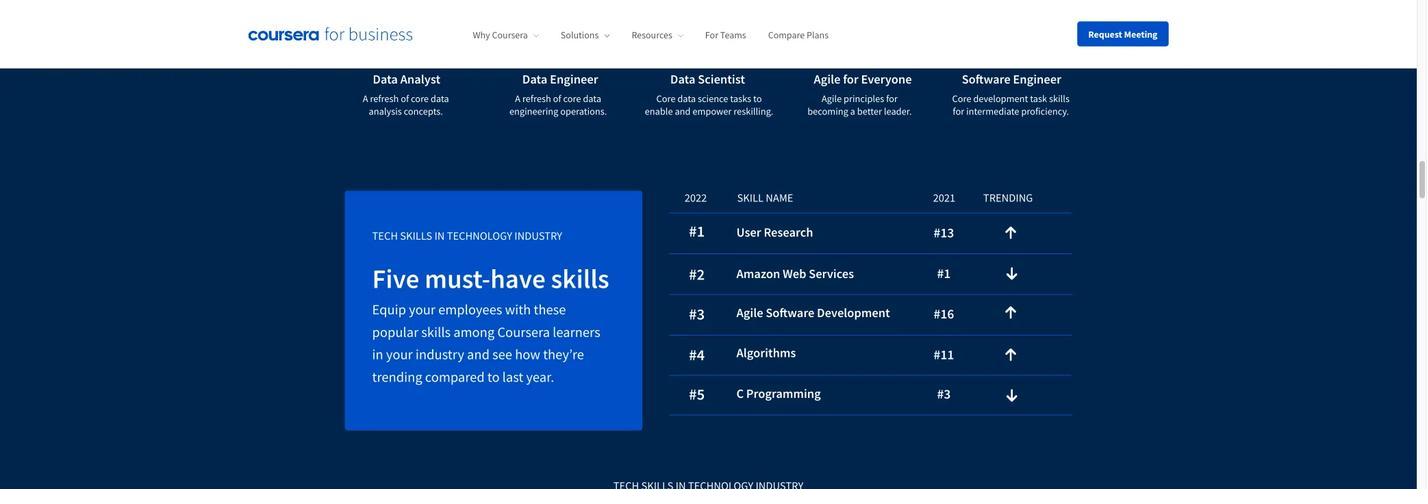 Task type: locate. For each thing, give the bounding box(es) containing it.
why
[[473, 29, 490, 41]]

compare plans
[[769, 29, 829, 41]]

teams
[[721, 29, 747, 41]]

for teams
[[706, 29, 747, 41]]

for
[[706, 29, 719, 41]]

request meeting button
[[1078, 22, 1169, 46]]

resources
[[632, 29, 673, 41]]

why coursera
[[473, 29, 528, 41]]

for teams link
[[706, 29, 747, 41]]

coursera
[[492, 29, 528, 41]]

compare plans link
[[769, 29, 829, 41]]

compare
[[769, 29, 805, 41]]

solutions link
[[561, 29, 610, 41]]



Task type: describe. For each thing, give the bounding box(es) containing it.
solutions
[[561, 29, 599, 41]]

why coursera link
[[473, 29, 539, 41]]

request
[[1089, 28, 1123, 40]]

request meeting
[[1089, 28, 1158, 40]]

coursera for business image
[[248, 27, 413, 41]]

resources link
[[632, 29, 684, 41]]

plans
[[807, 29, 829, 41]]

meeting
[[1125, 28, 1158, 40]]



Task type: vqa. For each thing, say whether or not it's contained in the screenshot.
languages?
no



